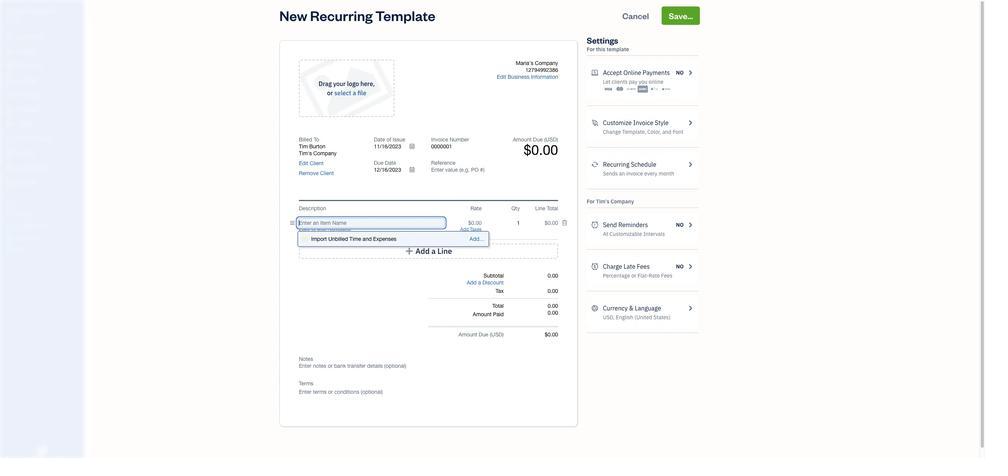 Task type: locate. For each thing, give the bounding box(es) containing it.
visa image
[[603, 85, 614, 93]]

accept online payments
[[603, 69, 670, 76]]

terms
[[299, 380, 313, 387]]

intervals
[[644, 231, 665, 237]]

0 vertical spatial )
[[557, 137, 558, 143]]

maria's inside maria's company 12794992386 edit business information
[[516, 60, 534, 66]]

0 vertical spatial client
[[310, 160, 324, 166]]

a inside button
[[432, 246, 436, 256]]

chevronright image for invoice
[[687, 118, 694, 127]]

2 horizontal spatial a
[[478, 280, 481, 286]]

total up line total (usd) text field
[[547, 205, 558, 211]]

a
[[353, 89, 356, 97], [432, 246, 436, 256], [478, 280, 481, 286]]

1 horizontal spatial usd
[[546, 137, 557, 143]]

0 vertical spatial maria's
[[6, 7, 26, 15]]

0 horizontal spatial and
[[363, 236, 372, 242]]

0 horizontal spatial maria's
[[6, 7, 26, 15]]

usd,
[[603, 314, 615, 321]]

1 horizontal spatial total
[[547, 205, 558, 211]]

2 vertical spatial a
[[478, 280, 481, 286]]

1 vertical spatial add
[[416, 246, 430, 256]]

for left this
[[587, 46, 595, 53]]

0 horizontal spatial or
[[327, 89, 333, 97]]

send
[[603, 221, 617, 229]]

or
[[327, 89, 333, 97], [632, 272, 637, 279]]

add a discount button
[[467, 279, 504, 286]]

schedule
[[631, 161, 657, 168]]

Line Total (USD) text field
[[545, 220, 558, 226]]

invoice inside invoice number 0000001
[[431, 137, 448, 143]]

0 horizontal spatial (
[[490, 332, 491, 338]]

1 vertical spatial for
[[587, 198, 595, 205]]

a left discount
[[478, 280, 481, 286]]

(united
[[635, 314, 652, 321]]

0 vertical spatial date
[[374, 137, 385, 143]]

0 vertical spatial tim's
[[299, 150, 312, 156]]

1 vertical spatial )
[[503, 332, 504, 338]]

due inside amount due ( usd ) $0.00
[[533, 137, 543, 143]]

1 chevronright image from the top
[[687, 118, 694, 127]]

1 no from the top
[[676, 69, 684, 76]]

0 horizontal spatial edit
[[299, 160, 308, 166]]

0 horizontal spatial line
[[438, 246, 452, 256]]

chevronright image for schedule
[[687, 160, 694, 169]]

add left the taxes
[[460, 227, 469, 232]]

fees right flat-
[[661, 272, 673, 279]]

0 horizontal spatial total
[[493, 303, 504, 309]]

&
[[629, 304, 634, 312]]

business
[[508, 74, 530, 80]]

due date 12/16/2023
[[374, 160, 401, 173]]

edit left business
[[497, 74, 506, 80]]

( for amount due ( usd )
[[490, 332, 491, 338]]

edit inside maria's company 12794992386 edit business information
[[497, 74, 506, 80]]

sends
[[603, 170, 618, 177]]

client up "remove client" button
[[310, 160, 324, 166]]

0 horizontal spatial fees
[[637, 263, 650, 270]]

maria's inside maria's company owner
[[6, 7, 26, 15]]

0 vertical spatial a
[[353, 89, 356, 97]]

a right "plus" icon
[[432, 246, 436, 256]]

1 vertical spatial edit
[[299, 160, 308, 166]]

0 vertical spatial amount
[[513, 137, 532, 143]]

charge late fees
[[603, 263, 650, 270]]

1 horizontal spatial line
[[535, 205, 546, 211]]

2 chevronright image from the top
[[687, 160, 694, 169]]

( inside amount due ( usd ) $0.00
[[544, 137, 546, 143]]

customize
[[603, 119, 632, 127]]

flat-
[[638, 272, 649, 279]]

rate
[[471, 205, 482, 211], [649, 272, 660, 279]]

0 vertical spatial and
[[663, 128, 672, 135]]

2 vertical spatial add
[[467, 280, 477, 286]]

for
[[587, 46, 595, 53], [587, 198, 595, 205]]

reference
[[431, 160, 456, 166]]

charge
[[603, 263, 622, 270]]

0 vertical spatial fees
[[637, 263, 650, 270]]

2 for from the top
[[587, 198, 595, 205]]

invoice
[[633, 119, 654, 127], [431, 137, 448, 143]]

1 vertical spatial invoice
[[431, 137, 448, 143]]

1 horizontal spatial and
[[663, 128, 672, 135]]

1 horizontal spatial due
[[479, 332, 489, 338]]

2 vertical spatial amount
[[459, 332, 477, 338]]

tim's inside billed to tim burton tim's company edit client remove client
[[299, 150, 312, 156]]

add right "plus" icon
[[416, 246, 430, 256]]

1 vertical spatial rate
[[649, 272, 660, 279]]

main element
[[0, 0, 103, 458]]

let clients pay you online
[[603, 78, 664, 85]]

)
[[557, 137, 558, 143], [503, 332, 504, 338]]

company inside maria's company 12794992386 edit business information
[[535, 60, 558, 66]]

bars image
[[290, 219, 295, 226]]

Item Rate (USD) text field
[[468, 220, 482, 226]]

2 vertical spatial due
[[479, 332, 489, 338]]

maria's
[[6, 7, 26, 15], [516, 60, 534, 66]]

add…
[[470, 236, 485, 242]]

usd inside amount due ( usd ) $0.00
[[546, 137, 557, 143]]

add for add a line
[[416, 246, 430, 256]]

expenses
[[373, 236, 397, 242]]

1 horizontal spatial (
[[544, 137, 546, 143]]

3 no from the top
[[676, 263, 684, 270]]

rate down charge late fees on the bottom of page
[[649, 272, 660, 279]]

2 no from the top
[[676, 221, 684, 228]]

and down style
[[663, 128, 672, 135]]

fees up flat-
[[637, 263, 650, 270]]

send reminders
[[603, 221, 648, 229]]

add left discount
[[467, 280, 477, 286]]

rate up item rate (usd) text field
[[471, 205, 482, 211]]

refresh image
[[592, 160, 599, 169]]

a left file
[[353, 89, 356, 97]]

tim's down tim
[[299, 150, 312, 156]]

chart image
[[5, 164, 14, 172]]

0.00 0.00
[[548, 303, 558, 316]]

3 0.00 from the top
[[548, 303, 558, 309]]

1 vertical spatial $0.00
[[545, 332, 558, 338]]

1 horizontal spatial fees
[[661, 272, 673, 279]]

$0.00
[[524, 142, 558, 158], [545, 332, 558, 338]]

total
[[547, 205, 558, 211], [493, 303, 504, 309]]

) inside amount due ( usd ) $0.00
[[557, 137, 558, 143]]

0 vertical spatial add
[[460, 227, 469, 232]]

percentage or flat-rate fees
[[603, 272, 673, 279]]

edit inside billed to tim burton tim's company edit client remove client
[[299, 160, 308, 166]]

0000001
[[431, 143, 452, 150]]

1 vertical spatial date
[[385, 160, 396, 166]]

invoice up change template, color, and font
[[633, 119, 654, 127]]

0 vertical spatial no
[[676, 69, 684, 76]]

1 horizontal spatial or
[[632, 272, 637, 279]]

delete line item image
[[562, 219, 568, 226]]

1 vertical spatial no
[[676, 221, 684, 228]]

0 vertical spatial usd
[[546, 137, 557, 143]]

or inside drag your logo here , or select a file
[[327, 89, 333, 97]]

due for amount due ( usd )
[[479, 332, 489, 338]]

edit
[[497, 74, 506, 80], [299, 160, 308, 166]]

maria's up edit business information button
[[516, 60, 534, 66]]

1 vertical spatial tim's
[[596, 198, 610, 205]]

1 vertical spatial due
[[374, 160, 384, 166]]

paid
[[493, 311, 504, 317]]

date up '12/16/2023'
[[385, 160, 396, 166]]

template
[[376, 7, 436, 24]]

drag
[[319, 80, 332, 88]]

1 vertical spatial and
[[363, 236, 372, 242]]

5 chevronright image from the top
[[687, 304, 694, 313]]

due
[[533, 137, 543, 143], [374, 160, 384, 166], [479, 332, 489, 338]]

bank connections image
[[6, 235, 82, 241]]

0 vertical spatial for
[[587, 46, 595, 53]]

file
[[358, 89, 366, 97]]

0 horizontal spatial usd
[[491, 332, 503, 338]]

0 horizontal spatial a
[[353, 89, 356, 97]]

0 vertical spatial total
[[547, 205, 558, 211]]

1 vertical spatial fees
[[661, 272, 673, 279]]

1 for from the top
[[587, 46, 595, 53]]

12794992386
[[526, 67, 558, 73]]

tim's up the send
[[596, 198, 610, 205]]

0 horizontal spatial invoice
[[431, 137, 448, 143]]

0 vertical spatial or
[[327, 89, 333, 97]]

2 vertical spatial no
[[676, 263, 684, 270]]

apple pay image
[[650, 85, 660, 93]]

client right the remove on the left top
[[320, 170, 334, 176]]

1 horizontal spatial maria's
[[516, 60, 534, 66]]

every
[[645, 170, 658, 177]]

0 vertical spatial rate
[[471, 205, 482, 211]]

0 horizontal spatial due
[[374, 160, 384, 166]]

company
[[28, 7, 54, 15], [535, 60, 558, 66], [314, 150, 337, 156], [611, 198, 634, 205]]

line
[[535, 205, 546, 211], [438, 246, 452, 256]]

reminders
[[619, 221, 648, 229]]

remove client button
[[299, 170, 334, 177]]

1 horizontal spatial a
[[432, 246, 436, 256]]

1 vertical spatial a
[[432, 246, 436, 256]]

edit business information button
[[497, 73, 558, 80]]

color,
[[648, 128, 661, 135]]

settings image
[[6, 247, 82, 253]]

1 vertical spatial amount
[[473, 311, 492, 317]]

1 horizontal spatial invoice
[[633, 119, 654, 127]]

chevronright image
[[687, 118, 694, 127], [687, 160, 694, 169], [687, 220, 694, 229], [687, 262, 694, 271], [687, 304, 694, 313]]

report image
[[5, 179, 14, 186]]

0 vertical spatial line
[[535, 205, 546, 211]]

1 vertical spatial (
[[490, 332, 491, 338]]

0 vertical spatial edit
[[497, 74, 506, 80]]

0 horizontal spatial )
[[503, 332, 504, 338]]

or down drag
[[327, 89, 333, 97]]

save…
[[669, 10, 693, 21]]

1 horizontal spatial rate
[[649, 272, 660, 279]]

0 vertical spatial due
[[533, 137, 543, 143]]

1 horizontal spatial )
[[557, 137, 558, 143]]

sends an invoice every month
[[603, 170, 675, 177]]

4 chevronright image from the top
[[687, 262, 694, 271]]

1 vertical spatial maria's
[[516, 60, 534, 66]]

invoice up "0000001" at the left top of page
[[431, 137, 448, 143]]

add inside button
[[416, 246, 430, 256]]

(
[[544, 137, 546, 143], [490, 332, 491, 338]]

for up latereminders image
[[587, 198, 595, 205]]

amount
[[513, 137, 532, 143], [473, 311, 492, 317], [459, 332, 477, 338]]

project image
[[5, 120, 14, 128]]

1 vertical spatial usd
[[491, 332, 503, 338]]

usd
[[546, 137, 557, 143], [491, 332, 503, 338]]

online
[[649, 78, 664, 85]]

3 chevronright image from the top
[[687, 220, 694, 229]]

date
[[374, 137, 385, 143], [385, 160, 396, 166]]

freshbooks image
[[36, 446, 48, 455]]

0 vertical spatial $0.00
[[524, 142, 558, 158]]

1 vertical spatial recurring
[[603, 161, 630, 168]]

0000001 button
[[431, 143, 491, 150]]

for inside settings for this template
[[587, 46, 595, 53]]

Enter an Item Description text field
[[299, 228, 444, 234]]

edit up the remove on the left top
[[299, 160, 308, 166]]

1 vertical spatial total
[[493, 303, 504, 309]]

burton
[[309, 143, 326, 150]]

chevronright image for &
[[687, 304, 694, 313]]

0 horizontal spatial rate
[[471, 205, 482, 211]]

date left of
[[374, 137, 385, 143]]

2 horizontal spatial due
[[533, 137, 543, 143]]

1 horizontal spatial edit
[[497, 74, 506, 80]]

client image
[[5, 48, 14, 55]]

11/16/2023 button
[[374, 143, 420, 150]]

owner
[[6, 15, 20, 21]]

or left flat-
[[632, 272, 637, 279]]

0 vertical spatial recurring
[[310, 7, 373, 24]]

maria's up owner
[[6, 7, 26, 15]]

) for amount due ( usd ) $0.00
[[557, 137, 558, 143]]

0 vertical spatial (
[[544, 137, 546, 143]]

( for amount due ( usd ) $0.00
[[544, 137, 546, 143]]

amount inside amount due ( usd ) $0.00
[[513, 137, 532, 143]]

1 vertical spatial or
[[632, 272, 637, 279]]

let
[[603, 78, 611, 85]]

add a line button
[[299, 244, 558, 259]]

tim
[[299, 143, 308, 150]]

4 0.00 from the top
[[548, 310, 558, 316]]

apps image
[[6, 198, 82, 204]]

1 vertical spatial line
[[438, 246, 452, 256]]

drag your logo here , or select a file
[[319, 80, 375, 97]]

currencyandlanguage image
[[592, 304, 599, 313]]

0 horizontal spatial tim's
[[299, 150, 312, 156]]

no
[[676, 69, 684, 76], [676, 221, 684, 228], [676, 263, 684, 270]]

change
[[603, 128, 621, 135]]

and down enter an item description text box
[[363, 236, 372, 242]]

total up paid
[[493, 303, 504, 309]]

Terms text field
[[299, 389, 558, 395]]

english
[[616, 314, 634, 321]]

amount due ( usd )
[[459, 332, 504, 338]]

company inside billed to tim burton tim's company edit client remove client
[[314, 150, 337, 156]]

,
[[373, 80, 375, 88]]

line inside button
[[438, 246, 452, 256]]



Task type: describe. For each thing, give the bounding box(es) containing it.
usd, english (united states)
[[603, 314, 671, 321]]

total amount paid
[[473, 303, 504, 317]]

american express image
[[638, 85, 648, 93]]

maria's for maria's company 12794992386 edit business information
[[516, 60, 534, 66]]

settings
[[587, 35, 618, 46]]

cancel
[[623, 10, 649, 21]]

issue
[[393, 137, 405, 143]]

information
[[531, 74, 558, 80]]

bank image
[[661, 85, 671, 93]]

no for charge late fees
[[676, 263, 684, 270]]

your
[[333, 80, 346, 88]]

amount for amount due ( usd )
[[459, 332, 477, 338]]

0 vertical spatial invoice
[[633, 119, 654, 127]]

a inside subtotal add a discount tax
[[478, 280, 481, 286]]

of
[[387, 137, 391, 143]]

Enter an Item Name text field
[[299, 219, 444, 226]]

qty
[[512, 205, 520, 211]]

tax
[[496, 288, 504, 294]]

an
[[619, 170, 625, 177]]

online
[[624, 69, 641, 76]]

states)
[[654, 314, 671, 321]]

due for amount due ( usd ) $0.00
[[533, 137, 543, 143]]

percentage
[[603, 272, 630, 279]]

payments
[[643, 69, 670, 76]]

add a line
[[416, 246, 452, 256]]

new
[[280, 7, 307, 24]]

no for accept online payments
[[676, 69, 684, 76]]

discover image
[[626, 85, 637, 93]]

import
[[311, 236, 327, 242]]

paintbrush image
[[592, 118, 599, 127]]

clients
[[612, 78, 628, 85]]

date inside 'due date 12/16/2023'
[[385, 160, 396, 166]]

cancel button
[[616, 7, 656, 25]]

subtotal
[[484, 273, 504, 279]]

plus image
[[405, 247, 414, 255]]

total inside total amount paid
[[493, 303, 504, 309]]

settings for this template
[[587, 35, 629, 53]]

date of issue 11/16/2023
[[374, 137, 405, 150]]

at
[[603, 231, 608, 237]]

subtotal add a discount tax
[[467, 273, 504, 294]]

latereminders image
[[592, 220, 599, 229]]

money image
[[5, 150, 14, 157]]

add taxes button
[[460, 227, 482, 232]]

import unbilled time and expenses
[[311, 236, 397, 242]]

add for add taxes
[[460, 227, 469, 232]]

billed to tim burton tim's company edit client remove client
[[299, 137, 337, 176]]

$0.00 inside amount due ( usd ) $0.00
[[524, 142, 558, 158]]

font
[[673, 128, 684, 135]]

timer image
[[5, 135, 14, 143]]

11/16/2023
[[374, 143, 401, 150]]

billed
[[299, 137, 312, 143]]

usd for amount due ( usd )
[[491, 332, 503, 338]]

date inside date of issue 11/16/2023
[[374, 137, 385, 143]]

late
[[624, 263, 636, 270]]

add inside subtotal add a discount tax
[[467, 280, 477, 286]]

invoice number 0000001
[[431, 137, 469, 150]]

maria's company 12794992386 edit business information
[[497, 60, 558, 80]]

Reference Number text field
[[431, 167, 485, 173]]

accept
[[603, 69, 622, 76]]

customize invoice style
[[603, 119, 669, 127]]

team members image
[[6, 210, 82, 216]]

a inside drag your logo here , or select a file
[[353, 89, 356, 97]]

company inside maria's company owner
[[28, 7, 54, 15]]

estimate image
[[5, 62, 14, 70]]

month
[[659, 170, 675, 177]]

template
[[607, 46, 629, 53]]

to
[[314, 137, 319, 143]]

invoice image
[[5, 77, 14, 85]]

select
[[334, 89, 351, 97]]

number
[[450, 137, 469, 143]]

Notes text field
[[299, 363, 558, 369]]

line total
[[535, 205, 558, 211]]

1 vertical spatial client
[[320, 170, 334, 176]]

notes
[[299, 356, 313, 362]]

maria's company owner
[[6, 7, 54, 21]]

latefees image
[[592, 262, 599, 271]]

maria's for maria's company owner
[[6, 7, 26, 15]]

no for send reminders
[[676, 221, 684, 228]]

Item Quantity text field
[[509, 220, 520, 226]]

mastercard image
[[615, 85, 625, 93]]

12/16/2023 button
[[374, 166, 420, 173]]

logo
[[347, 80, 359, 88]]

save… button
[[662, 7, 700, 25]]

amount for amount due ( usd ) $0.00
[[513, 137, 532, 143]]

time
[[350, 236, 361, 242]]

payment image
[[5, 91, 14, 99]]

currency
[[603, 304, 628, 312]]

at customizable intervals
[[603, 231, 665, 237]]

here
[[361, 80, 373, 88]]

unbilled
[[328, 236, 348, 242]]

1 horizontal spatial recurring
[[603, 161, 630, 168]]

expense image
[[5, 106, 14, 114]]

pay
[[629, 78, 638, 85]]

style
[[655, 119, 669, 127]]

change template, color, and font
[[603, 128, 684, 135]]

items and services image
[[6, 223, 82, 229]]

12/16/2023
[[374, 167, 401, 173]]

and for expenses
[[363, 236, 372, 242]]

currency & language
[[603, 304, 661, 312]]

this
[[596, 46, 606, 53]]

and for font
[[663, 128, 672, 135]]

dashboard image
[[5, 33, 14, 41]]

for tim's company
[[587, 198, 634, 205]]

taxes
[[470, 227, 482, 232]]

0 horizontal spatial recurring
[[310, 7, 373, 24]]

usd for amount due ( usd ) $0.00
[[546, 137, 557, 143]]

due inside 'due date 12/16/2023'
[[374, 160, 384, 166]]

amount inside total amount paid
[[473, 311, 492, 317]]

discount
[[483, 280, 504, 286]]

chevronright image
[[687, 68, 694, 77]]

invoice
[[626, 170, 643, 177]]

recurring schedule
[[603, 161, 657, 168]]

you
[[639, 78, 648, 85]]

new recurring template
[[280, 7, 436, 24]]

amount due ( usd ) $0.00
[[513, 137, 558, 158]]

2 0.00 from the top
[[548, 288, 558, 294]]

language
[[635, 304, 661, 312]]

description
[[299, 205, 326, 211]]

1 horizontal spatial tim's
[[596, 198, 610, 205]]

customizable
[[610, 231, 642, 237]]

pluscircle image
[[302, 236, 308, 242]]

onlinesales image
[[592, 68, 599, 77]]

1 0.00 from the top
[[548, 273, 558, 279]]

) for amount due ( usd )
[[503, 332, 504, 338]]



Task type: vqa. For each thing, say whether or not it's contained in the screenshot.
bottommost NO
yes



